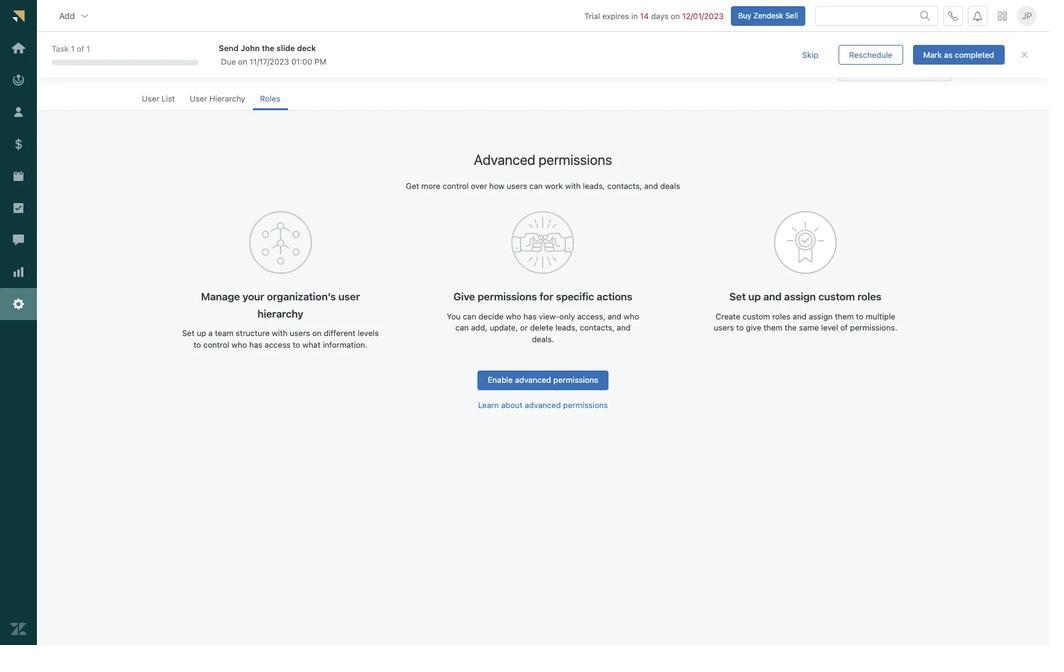 Task type: locate. For each thing, give the bounding box(es) containing it.
the left same
[[785, 323, 797, 333]]

has up "or" at bottom
[[524, 311, 537, 321]]

to left what at the left of the page
[[293, 340, 300, 350]]

1 horizontal spatial has
[[524, 311, 537, 321]]

task
[[52, 44, 69, 54]]

who up update,
[[506, 311, 521, 321]]

work
[[545, 181, 563, 191]]

0 vertical spatial on
[[671, 11, 680, 21]]

control
[[443, 181, 469, 191], [203, 340, 229, 350]]

up
[[749, 291, 761, 303], [197, 328, 206, 338]]

of right level
[[841, 323, 848, 333]]

the inside the send john the slide deck due on 11/17/2023 01:00 pm
[[262, 43, 275, 53]]

pm
[[315, 57, 327, 66]]

0 horizontal spatial who
[[232, 340, 247, 350]]

enable advanced permissions button
[[477, 370, 609, 390]]

1 vertical spatial roles
[[773, 311, 791, 321]]

0 horizontal spatial control
[[203, 340, 229, 350]]

jp
[[1022, 10, 1032, 21]]

up left a
[[197, 328, 206, 338]]

0 vertical spatial assign
[[784, 291, 816, 303]]

0 horizontal spatial has
[[249, 340, 262, 350]]

0 vertical spatial up
[[749, 291, 761, 303]]

users up what at the left of the page
[[290, 328, 310, 338]]

chevron down image
[[80, 11, 90, 21]]

0 vertical spatial has
[[524, 311, 537, 321]]

roles up multiple
[[858, 291, 882, 303]]

them right give
[[764, 323, 783, 333]]

enable
[[488, 375, 513, 385]]

who down structure
[[232, 340, 247, 350]]

set left a
[[182, 328, 195, 338]]

0 vertical spatial of
[[77, 44, 84, 54]]

advanced
[[474, 151, 536, 168]]

of inside create custom roles and assign them to multiple users to give them the same level of permissions.
[[841, 323, 848, 333]]

update,
[[490, 323, 518, 333]]

different
[[324, 328, 356, 338]]

with right the work
[[565, 181, 581, 191]]

1 vertical spatial them
[[764, 323, 783, 333]]

1 horizontal spatial leads,
[[583, 181, 605, 191]]

them
[[835, 311, 854, 321], [764, 323, 783, 333]]

1 vertical spatial on
[[238, 57, 247, 66]]

send john the slide deck link
[[219, 42, 770, 53]]

with
[[565, 181, 581, 191], [272, 328, 288, 338]]

completed
[[955, 50, 995, 59]]

on up what at the left of the page
[[312, 328, 322, 338]]

using
[[863, 58, 885, 68]]

control inside set up a team structure with users on different levels to control who has access to what information.
[[203, 340, 229, 350]]

0 horizontal spatial 1
[[71, 44, 75, 54]]

can up add,
[[463, 311, 476, 321]]

control left over
[[443, 181, 469, 191]]

mark
[[923, 50, 942, 59]]

can down the you
[[455, 323, 469, 333]]

1
[[71, 44, 75, 54], [87, 44, 90, 54]]

who
[[506, 311, 521, 321], [624, 311, 639, 321], [232, 340, 247, 350]]

0 horizontal spatial them
[[764, 323, 783, 333]]

0 vertical spatial advanced
[[515, 375, 551, 385]]

can left the work
[[529, 181, 543, 191]]

permissions up decide
[[478, 291, 537, 303]]

set up create
[[730, 291, 746, 303]]

permissions
[[539, 151, 612, 168], [478, 291, 537, 303], [554, 375, 598, 385], [563, 400, 608, 410]]

1 horizontal spatial of
[[841, 323, 848, 333]]

1 horizontal spatial up
[[749, 291, 761, 303]]

has
[[524, 311, 537, 321], [249, 340, 262, 350]]

control down a
[[203, 340, 229, 350]]

1 vertical spatial of
[[841, 323, 848, 333]]

1 horizontal spatial them
[[835, 311, 854, 321]]

0 horizontal spatial roles
[[773, 311, 791, 321]]

assign up level
[[809, 311, 833, 321]]

on
[[671, 11, 680, 21], [238, 57, 247, 66], [312, 328, 322, 338]]

0 horizontal spatial users
[[290, 328, 310, 338]]

assign inside create custom roles and assign them to multiple users to give them the same level of permissions.
[[809, 311, 833, 321]]

permissions up the learn about advanced permissions
[[554, 375, 598, 385]]

leads,
[[583, 181, 605, 191], [556, 323, 578, 333]]

up for a
[[197, 328, 206, 338]]

1 vertical spatial leads,
[[556, 323, 578, 333]]

12/01/2023
[[682, 11, 724, 21]]

0 horizontal spatial custom
[[743, 311, 770, 321]]

0 vertical spatial with
[[565, 181, 581, 191]]

roles
[[858, 291, 882, 303], [773, 311, 791, 321]]

permissions inside button
[[554, 375, 598, 385]]

1 vertical spatial custom
[[743, 311, 770, 321]]

a
[[208, 328, 213, 338]]

advanced up the learn about advanced permissions
[[515, 375, 551, 385]]

delete
[[530, 323, 553, 333]]

1 horizontal spatial roles
[[858, 291, 882, 303]]

user up user list
[[134, 61, 160, 75]]

of right task at top left
[[77, 44, 84, 54]]

contacts, down access,
[[580, 323, 615, 333]]

1 vertical spatial has
[[249, 340, 262, 350]]

advanced down enable advanced permissions button
[[525, 400, 561, 410]]

them up level
[[835, 311, 854, 321]]

users right how on the top
[[507, 181, 527, 191]]

view-
[[539, 311, 560, 321]]

1 horizontal spatial on
[[312, 328, 322, 338]]

how
[[489, 181, 505, 191]]

advanced inside enable advanced permissions button
[[515, 375, 551, 385]]

0 horizontal spatial set
[[182, 328, 195, 338]]

reschedule
[[849, 50, 893, 59]]

or
[[520, 323, 528, 333]]

graph representing hierarchy image
[[249, 211, 312, 274]]

learn
[[478, 400, 499, 410]]

0 horizontal spatial of
[[77, 44, 84, 54]]

0 vertical spatial control
[[443, 181, 469, 191]]

contacts, left deals
[[607, 181, 642, 191]]

0 horizontal spatial up
[[197, 328, 206, 338]]

1 horizontal spatial set
[[730, 291, 746, 303]]

0 vertical spatial roles
[[858, 291, 882, 303]]

2 horizontal spatial users
[[714, 323, 734, 333]]

user
[[338, 291, 360, 303]]

actions
[[597, 291, 633, 303]]

1 vertical spatial the
[[785, 323, 797, 333]]

leads, right the work
[[583, 181, 605, 191]]

search image
[[921, 11, 931, 21]]

send
[[219, 43, 239, 53]]

0 vertical spatial set
[[730, 291, 746, 303]]

of
[[77, 44, 84, 54], [841, 323, 848, 333]]

more
[[421, 181, 440, 191]]

structure
[[236, 328, 270, 338]]

user for user hierarchy
[[190, 94, 207, 103]]

has down structure
[[249, 340, 262, 350]]

has inside you can decide who has view-only access, and who can add, update, or delete leads, contacts, and deals.
[[524, 311, 537, 321]]

2 horizontal spatial on
[[671, 11, 680, 21]]

users down create
[[714, 323, 734, 333]]

leads, down only
[[556, 323, 578, 333]]

can
[[529, 181, 543, 191], [463, 311, 476, 321], [455, 323, 469, 333]]

hierarchy
[[209, 94, 245, 103]]

users inside set up a team structure with users on different levels to control who has access to what information.
[[290, 328, 310, 338]]

user
[[134, 61, 160, 75], [142, 94, 159, 103], [190, 94, 207, 103]]

1 horizontal spatial 1
[[87, 44, 90, 54]]

custom up give
[[743, 311, 770, 321]]

set
[[730, 291, 746, 303], [182, 328, 195, 338]]

team
[[215, 328, 234, 338]]

custom up level
[[819, 291, 855, 303]]

task 1 of 1
[[52, 44, 90, 54]]

users
[[507, 181, 527, 191], [714, 323, 734, 333], [290, 328, 310, 338]]

0 horizontal spatial with
[[272, 328, 288, 338]]

0 horizontal spatial on
[[238, 57, 247, 66]]

on right the due
[[238, 57, 247, 66]]

2 vertical spatial on
[[312, 328, 322, 338]]

1 horizontal spatial custom
[[819, 291, 855, 303]]

1 vertical spatial assign
[[809, 311, 833, 321]]

1 vertical spatial with
[[272, 328, 288, 338]]

information.
[[323, 340, 367, 350]]

1 vertical spatial up
[[197, 328, 206, 338]]

the
[[262, 43, 275, 53], [785, 323, 797, 333]]

with up access
[[272, 328, 288, 338]]

up up give
[[749, 291, 761, 303]]

get
[[406, 181, 419, 191]]

0 vertical spatial custom
[[819, 291, 855, 303]]

leads, inside you can decide who has view-only access, and who can add, update, or delete leads, contacts, and deals.
[[556, 323, 578, 333]]

0 horizontal spatial the
[[262, 43, 275, 53]]

set inside set up a team structure with users on different levels to control who has access to what information.
[[182, 328, 195, 338]]

1 vertical spatial advanced
[[525, 400, 561, 410]]

same
[[799, 323, 819, 333]]

users inside create custom roles and assign them to multiple users to give them the same level of permissions.
[[714, 323, 734, 333]]

on right days
[[671, 11, 680, 21]]

permissions.
[[850, 323, 898, 333]]

multiple
[[866, 311, 896, 321]]

slide
[[277, 43, 295, 53]]

roles
[[260, 94, 280, 103]]

0 vertical spatial can
[[529, 181, 543, 191]]

due
[[221, 57, 236, 66]]

up inside set up a team structure with users on different levels to control who has access to what information.
[[197, 328, 206, 338]]

bell image
[[973, 11, 983, 21]]

1 vertical spatial control
[[203, 340, 229, 350]]

0 horizontal spatial leads,
[[556, 323, 578, 333]]

1 vertical spatial can
[[463, 311, 476, 321]]

the up 11/17/2023
[[262, 43, 275, 53]]

roles down set up and assign custom roles
[[773, 311, 791, 321]]

enable advanced permissions
[[488, 375, 598, 385]]

set up a team structure with users on different levels to control who has access to what information.
[[182, 328, 379, 350]]

user left list
[[142, 94, 159, 103]]

has inside set up a team structure with users on different levels to control who has access to what information.
[[249, 340, 262, 350]]

to
[[856, 311, 864, 321], [736, 323, 744, 333], [194, 340, 201, 350], [293, 340, 300, 350]]

to left give
[[736, 323, 744, 333]]

buy
[[738, 11, 751, 20]]

0 vertical spatial the
[[262, 43, 275, 53]]

1 vertical spatial set
[[182, 328, 195, 338]]

assign up create custom roles and assign them to multiple users to give them the same level of permissions. at the right of page
[[784, 291, 816, 303]]

user left hierarchy
[[190, 94, 207, 103]]

1 horizontal spatial the
[[785, 323, 797, 333]]

give
[[746, 323, 762, 333]]

0 vertical spatial leads,
[[583, 181, 605, 191]]

who down 'actions'
[[624, 311, 639, 321]]

1 vertical spatial contacts,
[[580, 323, 615, 333]]

fist bump image
[[512, 211, 575, 274]]

1 horizontal spatial users
[[507, 181, 527, 191]]



Task type: vqa. For each thing, say whether or not it's contained in the screenshot.


Task type: describe. For each thing, give the bounding box(es) containing it.
decide
[[479, 311, 504, 321]]

1 horizontal spatial with
[[565, 181, 581, 191]]

management
[[163, 61, 234, 75]]

deals.
[[532, 334, 554, 344]]

01:00
[[291, 57, 312, 66]]

access,
[[577, 311, 606, 321]]

your
[[243, 291, 264, 303]]

cancel image
[[1020, 50, 1030, 60]]

trial
[[585, 11, 600, 21]]

add
[[59, 10, 75, 21]]

skip button
[[792, 45, 829, 65]]

level
[[821, 323, 838, 333]]

create custom roles and assign them to multiple users to give them the same level of permissions.
[[714, 311, 898, 333]]

jp button
[[1017, 6, 1037, 26]]

with inside set up a team structure with users on different levels to control who has access to what information.
[[272, 328, 288, 338]]

custom inside create custom roles and assign them to multiple users to give them the same level of permissions.
[[743, 311, 770, 321]]

user for user list
[[142, 94, 159, 103]]

list
[[162, 94, 175, 103]]

permissions down enable advanced permissions button
[[563, 400, 608, 410]]

sell
[[786, 11, 798, 20]]

user management
[[134, 61, 234, 75]]

to down manage
[[194, 340, 201, 350]]

the inside create custom roles and assign them to multiple users to give them the same level of permissions.
[[785, 323, 797, 333]]

only
[[560, 311, 575, 321]]

in
[[632, 11, 638, 21]]

to up "permissions."
[[856, 311, 864, 321]]

up for and
[[749, 291, 761, 303]]

learn about advanced permissions
[[478, 400, 608, 410]]

manage
[[201, 291, 240, 303]]

1 1 from the left
[[71, 44, 75, 54]]

give permissions for specific actions
[[454, 291, 633, 303]]

expires
[[602, 11, 629, 21]]

who inside set up a team structure with users on different levels to control who has access to what information.
[[232, 340, 247, 350]]

set for set up and assign custom roles
[[730, 291, 746, 303]]

user for user management
[[134, 61, 160, 75]]

create
[[716, 311, 741, 321]]

for
[[540, 291, 554, 303]]

on inside the send john the slide deck due on 11/17/2023 01:00 pm
[[238, 57, 247, 66]]

give
[[454, 291, 475, 303]]

contacts, inside you can decide who has view-only access, and who can add, update, or delete leads, contacts, and deals.
[[580, 323, 615, 333]]

what
[[303, 340, 321, 350]]

levels
[[358, 328, 379, 338]]

learn about advanced permissions link
[[478, 400, 608, 410]]

2 1 from the left
[[87, 44, 90, 54]]

calls image
[[948, 11, 958, 21]]

user list
[[142, 94, 175, 103]]

buy zendesk sell button
[[731, 6, 806, 26]]

organization's
[[267, 291, 336, 303]]

you
[[447, 311, 461, 321]]

about
[[501, 400, 523, 410]]

advanced permissions
[[474, 151, 612, 168]]

skip
[[802, 50, 819, 59]]

manage your organization's user hierarchy
[[201, 291, 360, 320]]

zendesk
[[754, 11, 784, 20]]

1 horizontal spatial control
[[443, 181, 469, 191]]

1 horizontal spatial who
[[506, 311, 521, 321]]

set for set up a team structure with users on different levels to control who has access to what information.
[[182, 328, 195, 338]]

licenses.
[[894, 58, 927, 68]]

info image
[[849, 59, 858, 69]]

2 horizontal spatial who
[[624, 311, 639, 321]]

11/17/2023
[[250, 57, 289, 66]]

buy zendesk sell
[[738, 11, 798, 20]]

permissions up the work
[[539, 151, 612, 168]]

add,
[[471, 323, 488, 333]]

on inside set up a team structure with users on different levels to control who has access to what information.
[[312, 328, 322, 338]]

2 vertical spatial can
[[455, 323, 469, 333]]

mark as completed
[[923, 50, 995, 59]]

14
[[640, 11, 649, 21]]

and inside create custom roles and assign them to multiple users to give them the same level of permissions.
[[793, 311, 807, 321]]

roles inside create custom roles and assign them to multiple users to give them the same level of permissions.
[[773, 311, 791, 321]]

zendesk products image
[[998, 11, 1007, 20]]

hierarchy
[[258, 308, 304, 320]]

0 vertical spatial contacts,
[[607, 181, 642, 191]]

zendesk image
[[10, 621, 26, 637]]

send john the slide deck due on 11/17/2023 01:00 pm
[[219, 43, 327, 66]]

0 vertical spatial them
[[835, 311, 854, 321]]

deck
[[297, 43, 316, 53]]

you can decide who has view-only access, and who can add, update, or delete leads, contacts, and deals.
[[447, 311, 639, 344]]

as
[[944, 50, 953, 59]]

specific
[[556, 291, 594, 303]]

access
[[265, 340, 291, 350]]

set up and assign custom roles
[[730, 291, 882, 303]]

trial expires in 14 days on 12/01/2023
[[585, 11, 724, 21]]

get more control over how users can work with leads, contacts, and deals
[[406, 181, 680, 191]]

add button
[[49, 3, 100, 28]]

days
[[651, 11, 669, 21]]

user hierarchy
[[190, 94, 245, 103]]

reschedule button
[[839, 45, 903, 65]]

advanced inside 'learn about advanced permissions' link
[[525, 400, 561, 410]]

using 2 licenses.
[[863, 58, 927, 68]]

over
[[471, 181, 487, 191]]

2
[[887, 58, 892, 68]]

deals
[[660, 181, 680, 191]]

john
[[241, 43, 260, 53]]

mark as completed button
[[913, 45, 1005, 65]]

success ribbon image
[[774, 211, 837, 274]]



